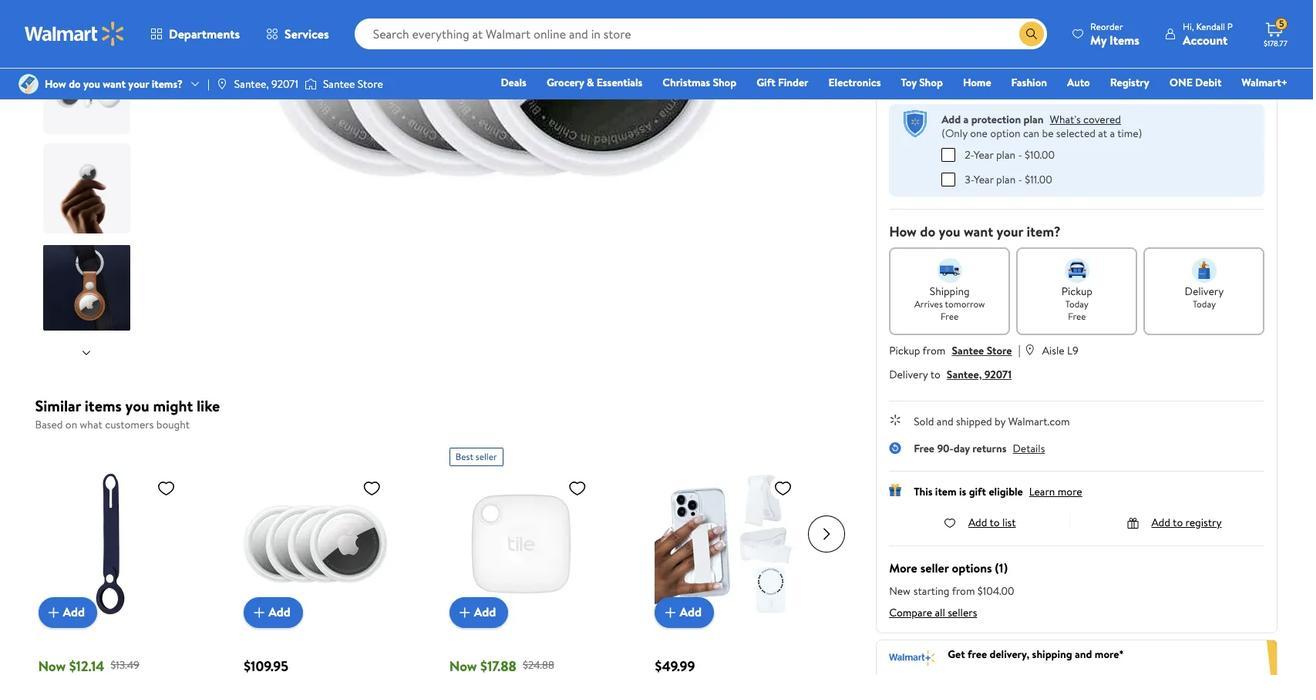 Task type: locate. For each thing, give the bounding box(es) containing it.
services button
[[253, 15, 342, 52]]

to left cart
[[1168, 55, 1179, 72]]

add to favorites list, pro for magsafe® - white image
[[774, 479, 793, 498]]

item
[[936, 484, 957, 499]]

to inside add to cart button
[[1168, 55, 1179, 72]]

item?
[[1027, 222, 1061, 241]]

0 horizontal spatial want
[[103, 76, 126, 92]]

best seller
[[456, 450, 497, 463]]

and left the more*
[[1075, 647, 1093, 663]]

plan right option
[[1024, 112, 1044, 127]]

to for list
[[990, 515, 1000, 530]]

1 vertical spatial pickup
[[890, 343, 921, 358]]

0 vertical spatial pickup
[[1062, 283, 1093, 299]]

fashion
[[1012, 75, 1048, 90]]

0 vertical spatial |
[[208, 76, 210, 92]]

to for cart
[[1168, 55, 1179, 72]]

today down intent image for delivery
[[1193, 297, 1217, 310]]

a right at
[[1110, 126, 1116, 141]]

time)
[[1118, 126, 1143, 141]]

1 vertical spatial plan
[[997, 147, 1016, 162]]

like
[[197, 396, 220, 417]]

shop right toy
[[920, 75, 943, 90]]

0 vertical spatial from
[[923, 343, 946, 358]]

a left one
[[964, 112, 969, 127]]

seller right best at bottom left
[[476, 450, 497, 463]]

add to favorites list, tile mate (2022) - 1 pack - white - bluetooth tracker, keys finder and item locator image
[[568, 479, 587, 498]]

want down 3- at the top of the page
[[964, 222, 994, 241]]

- left $10.00
[[1019, 147, 1023, 162]]

legal information image
[[1007, 20, 1019, 32]]

$11.00
[[1025, 172, 1053, 187]]

2 horizontal spatial you
[[939, 222, 961, 241]]

shop for toy shop
[[920, 75, 943, 90]]

1 vertical spatial how
[[890, 222, 917, 241]]

3 add to cart image from the left
[[661, 604, 680, 622]]

by
[[995, 414, 1006, 429]]

0 horizontal spatial today
[[1066, 297, 1089, 310]]

| right items?
[[208, 76, 210, 92]]

pickup down intent image for pickup
[[1062, 283, 1093, 299]]

how do you want your items?
[[45, 76, 183, 92]]

seller inside more seller options (1) new starting from $104.00 compare all sellers
[[921, 560, 949, 577]]

add button for apple airtag loop - polyurethane / deep navy (mhj03zm/a) (used) 'image' at the bottom
[[38, 597, 97, 628]]

seller for more
[[921, 560, 949, 577]]

4 add button from the left
[[655, 597, 714, 628]]

- for $10.00
[[1019, 147, 1023, 162]]

next image image
[[80, 347, 93, 359]]

compare all sellers button
[[890, 605, 978, 621]]

92071 down santee store button
[[985, 367, 1012, 382]]

add to list button
[[944, 515, 1016, 530]]

you for how do you want your items?
[[83, 76, 100, 92]]

0 vertical spatial store
[[358, 76, 383, 92]]

0 vertical spatial seller
[[476, 450, 497, 463]]

delivery up the sold
[[890, 367, 928, 382]]

electronics link
[[822, 74, 888, 91]]

0 vertical spatial how
[[45, 76, 66, 92]]

free down shipping
[[941, 310, 959, 323]]

one
[[1170, 75, 1193, 90]]

5
[[1280, 17, 1285, 30]]

1 horizontal spatial do
[[920, 222, 936, 241]]

items
[[85, 396, 122, 417]]

0 vertical spatial plan
[[1024, 112, 1044, 127]]

pickup
[[1062, 283, 1093, 299], [890, 343, 921, 358]]

1 vertical spatial your
[[997, 222, 1024, 241]]

0 vertical spatial -
[[1019, 147, 1023, 162]]

2-year plan - $10.00
[[965, 147, 1055, 162]]

0 vertical spatial 92071
[[272, 76, 298, 92]]

reorder
[[1091, 20, 1124, 33]]

0 horizontal spatial a
[[964, 112, 969, 127]]

1 vertical spatial want
[[964, 222, 994, 241]]

2 product group from the left
[[244, 442, 416, 676]]

free left 90-
[[914, 441, 935, 456]]

from
[[923, 343, 946, 358], [952, 584, 975, 599]]

1 today from the left
[[1066, 297, 1089, 310]]

1 horizontal spatial a
[[1110, 126, 1116, 141]]

0 horizontal spatial 92071
[[272, 76, 298, 92]]

1 - from the top
[[1019, 147, 1023, 162]]

1 vertical spatial |
[[1019, 341, 1021, 358]]

0 horizontal spatial delivery
[[890, 367, 928, 382]]

$10.00
[[1025, 147, 1055, 162]]

sold and shipped by walmart.com
[[914, 414, 1070, 429]]

santee up santee, 92071 'button'
[[952, 343, 985, 358]]

l9
[[1068, 343, 1079, 358]]

1 horizontal spatial you
[[125, 396, 149, 417]]

santee, down services dropdown button
[[234, 76, 269, 92]]

0 horizontal spatial pickup
[[890, 343, 921, 358]]

0 horizontal spatial do
[[69, 76, 81, 92]]

2 add to cart image from the left
[[456, 604, 474, 622]]

1 horizontal spatial 92071
[[985, 367, 1012, 382]]

this item is gift eligible learn more
[[914, 484, 1083, 499]]

aisle
[[1043, 343, 1065, 358]]

sellers
[[948, 605, 978, 621]]

want for items?
[[103, 76, 126, 92]]

kendall
[[1197, 20, 1226, 33]]

walmart plus image
[[890, 648, 936, 666]]

seller inside product group
[[476, 450, 497, 463]]

2 today from the left
[[1193, 297, 1217, 310]]

0 horizontal spatial you
[[83, 76, 100, 92]]

you up the 'intent image for shipping'
[[939, 222, 961, 241]]

intent image for delivery image
[[1193, 258, 1217, 283]]

free
[[941, 310, 959, 323], [1069, 310, 1087, 323], [914, 441, 935, 456]]

home link
[[956, 74, 999, 91]]

0 horizontal spatial your
[[128, 76, 149, 92]]

intent image for shipping image
[[938, 258, 963, 283]]

tile mate (2022) - 1 pack - white - bluetooth tracker, keys finder and item locator image
[[450, 472, 593, 616]]

want for item?
[[964, 222, 994, 241]]

1 vertical spatial do
[[920, 222, 936, 241]]

1 horizontal spatial want
[[964, 222, 994, 241]]

pickup up "delivery to santee, 92071"
[[890, 343, 921, 358]]

plan inside add a protection plan what's covered (only one option can be selected at a time)
[[1024, 112, 1044, 127]]

and right the sold
[[937, 414, 954, 429]]

deals link
[[494, 74, 534, 91]]

year down one
[[974, 147, 994, 162]]

1 vertical spatial you
[[939, 222, 961, 241]]

0 vertical spatial want
[[103, 76, 126, 92]]

essentials
[[597, 75, 643, 90]]

do
[[69, 76, 81, 92], [920, 222, 936, 241]]

toy shop
[[901, 75, 943, 90]]

1 horizontal spatial pickup
[[1062, 283, 1093, 299]]

1 vertical spatial santee
[[952, 343, 985, 358]]

2 add button from the left
[[244, 597, 303, 628]]

Walmart Site-Wide search field
[[355, 19, 1048, 49]]

2 horizontal spatial add to cart image
[[661, 604, 680, 622]]

1 horizontal spatial seller
[[921, 560, 949, 577]]

you up customers at the left
[[125, 396, 149, 417]]

a
[[964, 112, 969, 127], [1110, 126, 1116, 141]]

gifting made easy image
[[890, 484, 902, 496]]

0 horizontal spatial from
[[923, 343, 946, 358]]

 image left santee, 92071
[[216, 78, 228, 90]]

apple airtag - 4 pack - image 3 of 11 image
[[43, 44, 133, 134]]

buy now button
[[890, 48, 1074, 79]]

to left the list
[[990, 515, 1000, 530]]

1 vertical spatial santee,
[[947, 367, 982, 382]]

$13.49
[[111, 658, 140, 674]]

1 add button from the left
[[38, 597, 97, 628]]

walmart+
[[1242, 75, 1288, 90]]

1 add to cart image from the left
[[44, 604, 63, 622]]

1 horizontal spatial free
[[941, 310, 959, 323]]

0 horizontal spatial store
[[358, 76, 383, 92]]

you inside the similar items you might like based on what customers bought
[[125, 396, 149, 417]]

pickup for pickup today free
[[1062, 283, 1093, 299]]

0 horizontal spatial add to cart image
[[44, 604, 63, 622]]

add to favorites list, apple airtag loop - polyurethane / deep navy (mhj03zm/a) (used) image
[[157, 479, 175, 498]]

add to cart image
[[44, 604, 63, 622], [456, 604, 474, 622], [661, 604, 680, 622]]

0 horizontal spatial seller
[[476, 450, 497, 463]]

hi,
[[1183, 20, 1195, 33]]

walmart+ link
[[1235, 74, 1295, 91]]

2 shop from the left
[[920, 75, 943, 90]]

 image for santee store
[[305, 76, 317, 92]]

to
[[1168, 55, 1179, 72], [931, 367, 941, 382], [990, 515, 1000, 530], [1173, 515, 1184, 530]]

0 horizontal spatial santee,
[[234, 76, 269, 92]]

store inside pickup from santee store |
[[987, 343, 1013, 358]]

pickup inside pickup from santee store |
[[890, 343, 921, 358]]

seller for best
[[476, 450, 497, 463]]

today inside delivery today
[[1193, 297, 1217, 310]]

1 horizontal spatial your
[[997, 222, 1024, 241]]

your for item?
[[997, 222, 1024, 241]]

1 vertical spatial from
[[952, 584, 975, 599]]

92071
[[272, 76, 298, 92], [985, 367, 1012, 382]]

0 vertical spatial santee
[[323, 76, 355, 92]]

1 vertical spatial 92071
[[985, 367, 1012, 382]]

free inside shipping arrives tomorrow free
[[941, 310, 959, 323]]

0 vertical spatial delivery
[[1185, 283, 1224, 299]]

3 product group from the left
[[450, 442, 621, 676]]

all
[[935, 605, 946, 621]]

home
[[963, 75, 992, 90]]

0 vertical spatial your
[[128, 76, 149, 92]]

to left registry
[[1173, 515, 1184, 530]]

1 horizontal spatial store
[[987, 343, 1013, 358]]

want
[[103, 76, 126, 92], [964, 222, 994, 241]]

be
[[1043, 126, 1054, 141]]

get free delivery, shipping and more*
[[948, 647, 1124, 663]]

today
[[1066, 297, 1089, 310], [1193, 297, 1217, 310]]

do down walmart image
[[69, 76, 81, 92]]

plan for $10.00
[[997, 147, 1016, 162]]

1 horizontal spatial delivery
[[1185, 283, 1224, 299]]

3-Year plan - $11.00 checkbox
[[942, 172, 956, 186]]

auto link
[[1061, 74, 1098, 91]]

do up shipping
[[920, 222, 936, 241]]

year for 2-
[[974, 147, 994, 162]]

to for registry
[[1173, 515, 1184, 530]]

1 vertical spatial year
[[974, 172, 994, 187]]

 image
[[19, 74, 39, 94]]

1 horizontal spatial how
[[890, 222, 917, 241]]

0 horizontal spatial how
[[45, 76, 66, 92]]

add
[[1143, 55, 1165, 72], [942, 112, 961, 127], [969, 515, 988, 530], [1152, 515, 1171, 530], [63, 604, 85, 621], [269, 604, 291, 621], [474, 604, 496, 621], [680, 604, 702, 621]]

options
[[952, 560, 993, 577]]

product group
[[38, 442, 210, 676], [244, 442, 416, 676], [450, 442, 621, 676], [655, 442, 827, 676]]

hi, kendall p account
[[1183, 20, 1234, 48]]

year right 3-year plan - $11.00 checkbox
[[974, 172, 994, 187]]

returns
[[973, 441, 1007, 456]]

add to cart button
[[1081, 48, 1265, 79]]

1 horizontal spatial from
[[952, 584, 975, 599]]

1 horizontal spatial and
[[1075, 647, 1093, 663]]

seller up starting
[[921, 560, 949, 577]]

new
[[890, 584, 911, 599]]

90-
[[938, 441, 954, 456]]

shop right christmas
[[713, 75, 737, 90]]

 image left santee store
[[305, 76, 317, 92]]

0 vertical spatial you
[[83, 76, 100, 92]]

you down walmart image
[[83, 76, 100, 92]]

apple airtag loop - polyurethane / deep navy (mhj03zm/a) (used) image
[[38, 472, 182, 616]]

from up "delivery to santee, 92071"
[[923, 343, 946, 358]]

shop for christmas shop
[[713, 75, 737, 90]]

add to favorites list, restored apple airtag (4-pack) silver (mx542am/a) (refurbished) image
[[363, 479, 381, 498]]

- left '$11.00'
[[1019, 172, 1023, 187]]

92071 down services dropdown button
[[272, 76, 298, 92]]

1 vertical spatial and
[[1075, 647, 1093, 663]]

you for how do you want your item?
[[939, 222, 961, 241]]

your left items?
[[128, 76, 149, 92]]

purchased
[[936, 20, 977, 33]]

price
[[890, 20, 910, 33]]

aisle l9
[[1043, 343, 1079, 358]]

your left item? on the right
[[997, 222, 1024, 241]]

now
[[982, 55, 1005, 72]]

1 horizontal spatial  image
[[305, 76, 317, 92]]

0 vertical spatial and
[[937, 414, 954, 429]]

how down walmart image
[[45, 76, 66, 92]]

today down intent image for pickup
[[1066, 297, 1089, 310]]

1 horizontal spatial add to cart image
[[456, 604, 474, 622]]

1 horizontal spatial shop
[[920, 75, 943, 90]]

store
[[358, 76, 383, 92], [987, 343, 1013, 358]]

0 horizontal spatial |
[[208, 76, 210, 92]]

0 horizontal spatial free
[[914, 441, 935, 456]]

add button for restored apple airtag (4-pack) silver (mx542am/a) (refurbished) image
[[244, 597, 303, 628]]

add button
[[38, 597, 97, 628], [244, 597, 303, 628], [450, 597, 509, 628], [655, 597, 714, 628]]

1 shop from the left
[[713, 75, 737, 90]]

plan down option
[[997, 147, 1016, 162]]

best
[[456, 450, 474, 463]]

delivery down intent image for delivery
[[1185, 283, 1224, 299]]

0 vertical spatial year
[[974, 147, 994, 162]]

santee down services
[[323, 76, 355, 92]]

want left items?
[[103, 76, 126, 92]]

1 vertical spatial delivery
[[890, 367, 928, 382]]

2 vertical spatial you
[[125, 396, 149, 417]]

protection
[[972, 112, 1022, 127]]

you for similar items you might like based on what customers bought
[[125, 396, 149, 417]]

plan down 2-year plan - $10.00
[[997, 172, 1016, 187]]

2 - from the top
[[1019, 172, 1023, 187]]

2 vertical spatial plan
[[997, 172, 1016, 187]]

details
[[1013, 441, 1046, 456]]

gift finder link
[[750, 74, 816, 91]]

today inside pickup today free
[[1066, 297, 1089, 310]]

0 vertical spatial do
[[69, 76, 81, 92]]

1 horizontal spatial today
[[1193, 297, 1217, 310]]

details button
[[1013, 441, 1046, 456]]

pickup for pickup from santee store |
[[890, 343, 921, 358]]

add to cart image for pro for magsafe® - white image
[[661, 604, 680, 622]]

0 horizontal spatial shop
[[713, 75, 737, 90]]

3-
[[965, 172, 974, 187]]

| left aisle
[[1019, 341, 1021, 358]]

0 horizontal spatial  image
[[216, 78, 228, 90]]

1 vertical spatial seller
[[921, 560, 949, 577]]

3 add button from the left
[[450, 597, 509, 628]]

online
[[979, 20, 1004, 33]]

how up arrives in the top of the page
[[890, 222, 917, 241]]

1 vertical spatial -
[[1019, 172, 1023, 187]]

2 horizontal spatial free
[[1069, 310, 1087, 323]]

1 vertical spatial store
[[987, 343, 1013, 358]]

0 vertical spatial santee,
[[234, 76, 269, 92]]

how
[[45, 76, 66, 92], [890, 222, 917, 241]]

buy now
[[959, 55, 1005, 72]]

1 horizontal spatial santee
[[952, 343, 985, 358]]

sold
[[914, 414, 935, 429]]

 image
[[305, 76, 317, 92], [216, 78, 228, 90]]

to down pickup from santee store |
[[931, 367, 941, 382]]

auto
[[1068, 75, 1091, 90]]

free up l9
[[1069, 310, 1087, 323]]

plan
[[1024, 112, 1044, 127], [997, 147, 1016, 162], [997, 172, 1016, 187]]

santee, down pickup from santee store |
[[947, 367, 982, 382]]

from up the sellers
[[952, 584, 975, 599]]



Task type: vqa. For each thing, say whether or not it's contained in the screenshot.
Home Safety
no



Task type: describe. For each thing, give the bounding box(es) containing it.
add to cart image for tile mate (2022) - 1 pack - white - bluetooth tracker, keys finder and item locator image
[[456, 604, 474, 622]]

- for $11.00
[[1019, 172, 1023, 187]]

wpp logo image
[[902, 110, 930, 138]]

finder
[[778, 75, 809, 90]]

grocery & essentials
[[547, 75, 643, 90]]

starting
[[914, 584, 950, 599]]

free
[[968, 647, 988, 663]]

pro for magsafe® - white image
[[655, 472, 799, 616]]

what
[[80, 417, 102, 433]]

gift
[[969, 484, 987, 499]]

add to registry button
[[1127, 515, 1222, 530]]

do for how do you want your item?
[[920, 222, 936, 241]]

selected
[[1057, 126, 1096, 141]]

departments
[[169, 25, 240, 42]]

pickup today free
[[1062, 283, 1093, 323]]

today for pickup
[[1066, 297, 1089, 310]]

one debit link
[[1163, 74, 1229, 91]]

similar
[[35, 396, 81, 417]]

buy
[[959, 55, 979, 72]]

reorder my items
[[1091, 20, 1140, 48]]

next slide for similar items you might like list image
[[809, 516, 846, 553]]

option
[[991, 126, 1021, 141]]

$178.77
[[1264, 38, 1288, 49]]

today for delivery
[[1193, 297, 1217, 310]]

apple airtag - 4 pack - image 4 of 11 image
[[43, 143, 133, 234]]

this
[[914, 484, 933, 499]]

what's covered button
[[1050, 112, 1122, 127]]

registry
[[1186, 515, 1222, 530]]

learn
[[1030, 484, 1056, 499]]

santee, 92071 button
[[947, 367, 1012, 382]]

deals
[[501, 75, 527, 90]]

Search search field
[[355, 19, 1048, 49]]

your for items?
[[128, 76, 149, 92]]

at
[[1099, 126, 1108, 141]]

$104.00
[[978, 584, 1015, 599]]

to for santee,
[[931, 367, 941, 382]]

free 90-day returns details
[[914, 441, 1046, 456]]

based
[[35, 417, 63, 433]]

$24.88
[[523, 658, 554, 674]]

add a protection plan what's covered (only one option can be selected at a time)
[[942, 112, 1143, 141]]

registry
[[1111, 75, 1150, 90]]

2-Year plan - $10.00 checkbox
[[942, 148, 956, 162]]

intent image for pickup image
[[1065, 258, 1090, 283]]

4 product group from the left
[[655, 442, 827, 676]]

walmart image
[[25, 22, 125, 46]]

more
[[890, 560, 918, 577]]

apple airtag - 4 pack - image 2 of 11 image
[[43, 0, 133, 35]]

from inside pickup from santee store |
[[923, 343, 946, 358]]

restored apple airtag (4-pack) silver (mx542am/a) (refurbished) image
[[244, 472, 387, 616]]

plan for $11.00
[[997, 172, 1016, 187]]

&
[[587, 75, 594, 90]]

pickup from santee store |
[[890, 341, 1021, 358]]

3-year plan - $11.00
[[965, 172, 1053, 187]]

departments button
[[137, 15, 253, 52]]

items
[[1110, 31, 1140, 48]]

add to cart image
[[250, 604, 269, 622]]

one
[[971, 126, 988, 141]]

might
[[153, 396, 193, 417]]

add to cart image for apple airtag loop - polyurethane / deep navy (mhj03zm/a) (used) 'image' at the bottom
[[44, 604, 63, 622]]

how for how do you want your item?
[[890, 222, 917, 241]]

similar items you might like based on what customers bought
[[35, 396, 220, 433]]

is
[[960, 484, 967, 499]]

delivery for today
[[1185, 283, 1224, 299]]

my
[[1091, 31, 1107, 48]]

how for how do you want your items?
[[45, 76, 66, 92]]

list
[[1003, 515, 1016, 530]]

santee store
[[323, 76, 383, 92]]

gift
[[757, 75, 776, 90]]

delivery today
[[1185, 283, 1224, 310]]

customers
[[105, 417, 154, 433]]

electronics
[[829, 75, 881, 90]]

covered
[[1084, 112, 1122, 127]]

add button for tile mate (2022) - 1 pack - white - bluetooth tracker, keys finder and item locator image
[[450, 597, 509, 628]]

toy shop link
[[894, 74, 950, 91]]

compare
[[890, 605, 933, 621]]

(1)
[[995, 560, 1008, 577]]

more
[[1058, 484, 1083, 499]]

shipping
[[930, 283, 970, 299]]

delivery for to
[[890, 367, 928, 382]]

1 product group from the left
[[38, 442, 210, 676]]

next media item image
[[762, 34, 780, 52]]

1 horizontal spatial |
[[1019, 341, 1021, 358]]

add inside add a protection plan what's covered (only one option can be selected at a time)
[[942, 112, 961, 127]]

apple airtag - 4 pack image
[[251, 0, 745, 300]]

1 horizontal spatial santee,
[[947, 367, 982, 382]]

2-
[[965, 147, 974, 162]]

bought
[[156, 417, 190, 433]]

free inside pickup today free
[[1069, 310, 1087, 323]]

santee inside pickup from santee store |
[[952, 343, 985, 358]]

p
[[1228, 20, 1234, 33]]

price when purchased online
[[890, 20, 1004, 33]]

(only
[[942, 126, 968, 141]]

 image for santee, 92071
[[216, 78, 228, 90]]

more*
[[1095, 647, 1124, 663]]

year for 3-
[[974, 172, 994, 187]]

search icon image
[[1026, 28, 1038, 40]]

one debit
[[1170, 75, 1222, 90]]

santee store button
[[952, 343, 1013, 358]]

gift finder
[[757, 75, 809, 90]]

learn more button
[[1030, 484, 1083, 499]]

apple airtag - 4 pack - image 5 of 11 image
[[43, 243, 133, 333]]

do for how do you want your items?
[[69, 76, 81, 92]]

add to registry
[[1152, 515, 1222, 530]]

delivery to santee, 92071
[[890, 367, 1012, 382]]

add button for pro for magsafe® - white image
[[655, 597, 714, 628]]

arrives
[[915, 297, 943, 310]]

christmas shop link
[[656, 74, 744, 91]]

0 horizontal spatial santee
[[323, 76, 355, 92]]

0 horizontal spatial and
[[937, 414, 954, 429]]

shipped
[[957, 414, 993, 429]]

registry link
[[1104, 74, 1157, 91]]

toy
[[901, 75, 917, 90]]

grocery
[[547, 75, 584, 90]]

more seller options (1) new starting from $104.00 compare all sellers
[[890, 560, 1015, 621]]

from inside more seller options (1) new starting from $104.00 compare all sellers
[[952, 584, 975, 599]]

christmas shop
[[663, 75, 737, 90]]



